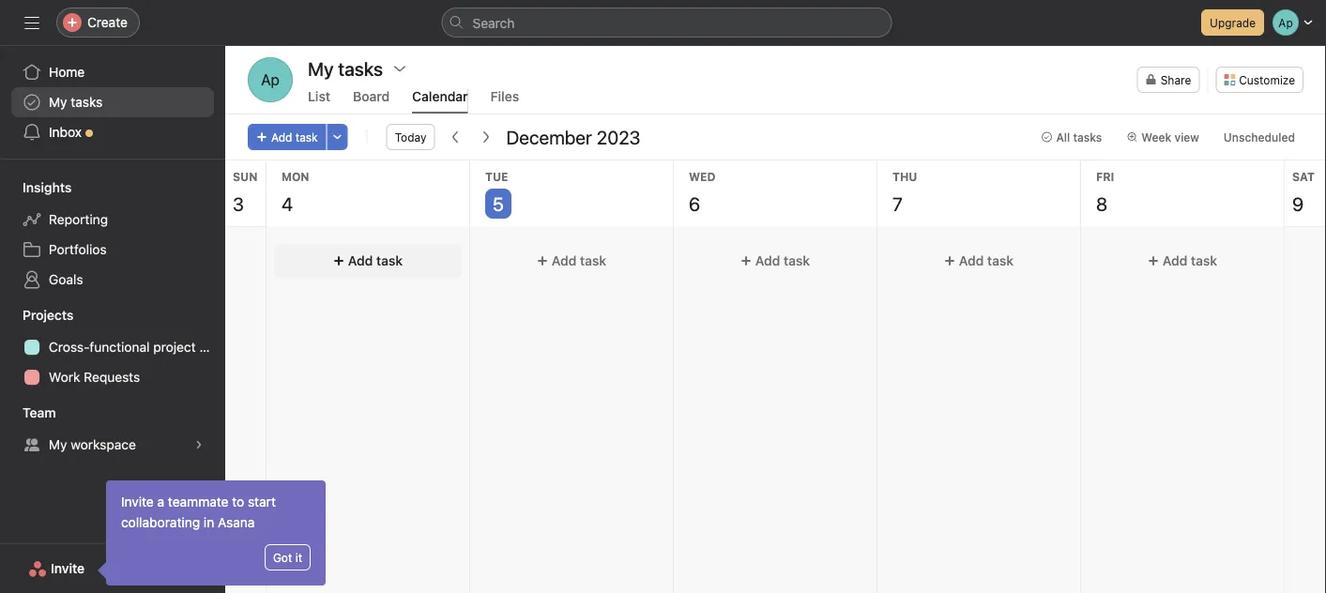 Task type: vqa. For each thing, say whether or not it's contained in the screenshot.
of to the middle
no



Task type: describe. For each thing, give the bounding box(es) containing it.
portfolios link
[[11, 235, 214, 265]]

files link
[[491, 89, 519, 114]]

my tasks link
[[11, 87, 214, 117]]

previous week image
[[448, 130, 463, 145]]

thu 7
[[893, 170, 918, 215]]

start
[[248, 494, 276, 510]]

my for my tasks
[[49, 94, 67, 110]]

view
[[1175, 131, 1200, 144]]

wed 6
[[689, 170, 716, 215]]

work
[[49, 369, 80, 385]]

goals
[[49, 272, 83, 287]]

wed
[[689, 170, 716, 183]]

cross-
[[49, 339, 90, 355]]

calendar link
[[412, 89, 468, 114]]

ap button
[[248, 57, 293, 102]]

goals link
[[11, 265, 214, 295]]

thu
[[893, 170, 918, 183]]

sat 9
[[1293, 170, 1315, 215]]

next week image
[[478, 130, 493, 145]]

home
[[49, 64, 85, 80]]

project
[[153, 339, 196, 355]]

today
[[395, 131, 427, 144]]

upgrade
[[1210, 16, 1256, 29]]

cross-functional project plan link
[[11, 332, 225, 362]]

all tasks
[[1057, 131, 1103, 144]]

customize
[[1240, 73, 1296, 86]]

list
[[308, 89, 330, 104]]

in
[[204, 515, 214, 531]]

got
[[273, 551, 292, 564]]

7
[[893, 192, 903, 215]]

8
[[1097, 192, 1108, 215]]

upgrade button
[[1202, 9, 1265, 36]]

invite for invite a teammate to start collaborating in asana got it
[[121, 494, 154, 510]]

list link
[[308, 89, 330, 114]]

tue 5
[[485, 170, 508, 215]]

sun 3
[[233, 170, 258, 215]]

week
[[1142, 131, 1172, 144]]

hide sidebar image
[[24, 15, 39, 30]]

reporting link
[[11, 205, 214, 235]]

asana
[[218, 515, 255, 531]]

invite for invite
[[51, 561, 85, 577]]

insights element
[[0, 171, 225, 299]]

board
[[353, 89, 390, 104]]

inbox link
[[11, 117, 214, 147]]

december
[[506, 126, 592, 148]]

share
[[1161, 73, 1192, 86]]

unscheduled
[[1224, 131, 1296, 144]]

workspace
[[71, 437, 136, 453]]

unscheduled button
[[1216, 124, 1304, 150]]

sat
[[1293, 170, 1315, 183]]

Search tasks, projects, and more text field
[[442, 8, 892, 38]]

ap
[[261, 71, 280, 89]]

projects
[[23, 308, 74, 323]]

projects button
[[0, 306, 74, 325]]

collaborating
[[121, 515, 200, 531]]

sun
[[233, 170, 258, 183]]



Task type: locate. For each thing, give the bounding box(es) containing it.
my tasks
[[49, 94, 103, 110]]

mon
[[282, 170, 309, 183]]

my workspace
[[49, 437, 136, 453]]

tasks inside global "element"
[[71, 94, 103, 110]]

0 vertical spatial my
[[49, 94, 67, 110]]

invite inside button
[[51, 561, 85, 577]]

2023
[[597, 126, 641, 148]]

fri
[[1097, 170, 1115, 183]]

tasks down home
[[71, 94, 103, 110]]

1 vertical spatial tasks
[[1074, 131, 1103, 144]]

fri 8
[[1097, 170, 1115, 215]]

calendar
[[412, 89, 468, 104]]

plan
[[199, 339, 225, 355]]

tasks inside dropdown button
[[1074, 131, 1103, 144]]

team
[[23, 405, 56, 421]]

december 2023
[[506, 126, 641, 148]]

work requests
[[49, 369, 140, 385]]

my for my workspace
[[49, 437, 67, 453]]

all tasks button
[[1033, 124, 1111, 150]]

all
[[1057, 131, 1071, 144]]

today button
[[387, 124, 435, 150]]

home link
[[11, 57, 214, 87]]

to
[[232, 494, 244, 510]]

my
[[49, 94, 67, 110], [49, 437, 67, 453]]

my inside global "element"
[[49, 94, 67, 110]]

invite a teammate to start collaborating in asana tooltip
[[100, 481, 326, 586]]

1 my from the top
[[49, 94, 67, 110]]

mon 4
[[282, 170, 309, 215]]

reporting
[[49, 212, 108, 227]]

work requests link
[[11, 362, 214, 392]]

global element
[[0, 46, 225, 159]]

projects element
[[0, 299, 225, 396]]

my down team at the bottom left
[[49, 437, 67, 453]]

0 vertical spatial tasks
[[71, 94, 103, 110]]

my inside teams element
[[49, 437, 67, 453]]

insights
[[23, 180, 72, 195]]

customize button
[[1216, 67, 1304, 93]]

my workspace link
[[11, 430, 214, 460]]

1 horizontal spatial invite
[[121, 494, 154, 510]]

cross-functional project plan
[[49, 339, 225, 355]]

requests
[[84, 369, 140, 385]]

teammate
[[168, 494, 229, 510]]

my tasks
[[308, 57, 383, 79]]

share button
[[1138, 67, 1200, 93]]

portfolios
[[49, 242, 107, 257]]

1 vertical spatial invite
[[51, 561, 85, 577]]

6
[[689, 192, 701, 215]]

teams element
[[0, 396, 225, 464]]

it
[[295, 551, 302, 564]]

9
[[1293, 192, 1304, 215]]

invite button
[[16, 552, 97, 586]]

insights button
[[0, 178, 72, 197]]

got it button
[[265, 545, 311, 571]]

0 vertical spatial invite
[[121, 494, 154, 510]]

add task
[[271, 131, 318, 144], [348, 253, 403, 269], [552, 253, 607, 269], [756, 253, 810, 269], [959, 253, 1014, 269], [1163, 253, 1218, 269]]

invite
[[121, 494, 154, 510], [51, 561, 85, 577]]

show options image
[[393, 61, 408, 76]]

3
[[233, 192, 244, 215]]

1 horizontal spatial tasks
[[1074, 131, 1103, 144]]

tasks right all
[[1074, 131, 1103, 144]]

invite a teammate to start collaborating in asana got it
[[121, 494, 302, 564]]

tue
[[485, 170, 508, 183]]

0 horizontal spatial invite
[[51, 561, 85, 577]]

my up inbox
[[49, 94, 67, 110]]

week view button
[[1119, 124, 1208, 150]]

see details, my workspace image
[[193, 439, 205, 451]]

functional
[[90, 339, 150, 355]]

more actions image
[[332, 131, 343, 143]]

1 vertical spatial my
[[49, 437, 67, 453]]

2 my from the top
[[49, 437, 67, 453]]

tasks for all tasks
[[1074, 131, 1103, 144]]

week view
[[1142, 131, 1200, 144]]

tasks
[[71, 94, 103, 110], [1074, 131, 1103, 144]]

files
[[491, 89, 519, 104]]

create button
[[56, 8, 140, 38]]

invite inside invite a teammate to start collaborating in asana got it
[[121, 494, 154, 510]]

inbox
[[49, 124, 82, 140]]

4
[[282, 192, 293, 215]]

create
[[87, 15, 128, 30]]

0 horizontal spatial tasks
[[71, 94, 103, 110]]

a
[[157, 494, 164, 510]]

team button
[[0, 404, 56, 423]]

tasks for my tasks
[[71, 94, 103, 110]]

5
[[493, 192, 504, 215]]

add
[[271, 131, 292, 144], [348, 253, 373, 269], [552, 253, 577, 269], [756, 253, 781, 269], [959, 253, 984, 269], [1163, 253, 1188, 269]]

task
[[296, 131, 318, 144], [377, 253, 403, 269], [580, 253, 607, 269], [784, 253, 810, 269], [988, 253, 1014, 269], [1192, 253, 1218, 269]]

board link
[[353, 89, 390, 114]]



